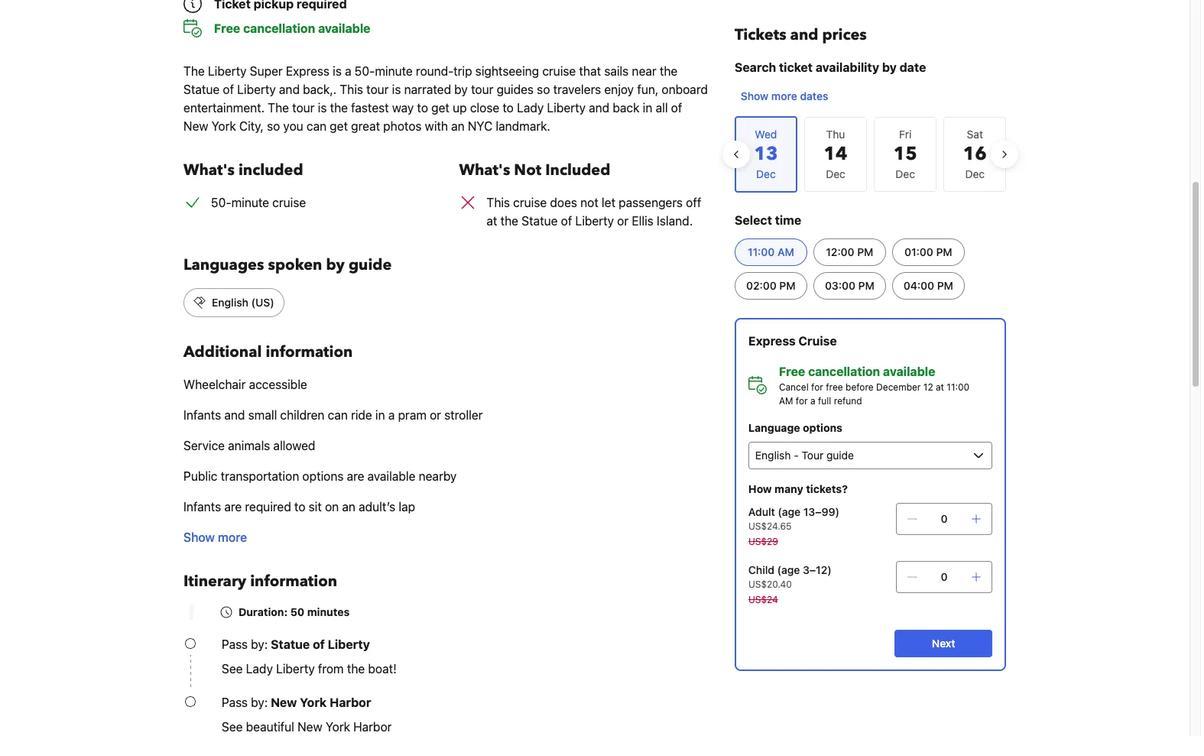 Task type: locate. For each thing, give the bounding box(es) containing it.
information up accessible
[[266, 342, 353, 362]]

1 vertical spatial express
[[749, 334, 796, 348]]

(age down many
[[778, 505, 801, 518]]

an inside the liberty super express is a 50-minute round-trip sightseeing cruise that sails near the statue of liberty and back,. this tour is narrated by tour guides so travelers enjoy fun, onboard entertainment. the tour is the fastest way to get up close to lady liberty and back in all of new york city, so you can get great photos with an nyc landmark.
[[451, 119, 465, 133]]

pm right 02:00
[[779, 279, 796, 292]]

2 horizontal spatial a
[[810, 395, 816, 407]]

so left you
[[267, 119, 280, 133]]

fun,
[[637, 83, 659, 96]]

an right the on
[[342, 500, 356, 514]]

in left "all"
[[643, 101, 653, 115]]

1 vertical spatial see
[[222, 720, 243, 734]]

0 vertical spatial available
[[318, 21, 370, 35]]

dec down 14
[[826, 167, 846, 180]]

1 horizontal spatial to
[[417, 101, 428, 115]]

select
[[735, 213, 772, 227]]

to left sit
[[294, 500, 305, 514]]

available for free cancellation available
[[318, 21, 370, 35]]

0 horizontal spatial by
[[326, 255, 345, 275]]

pass by: statue of liberty
[[222, 638, 370, 651]]

1 horizontal spatial 50-
[[355, 64, 375, 78]]

2 infants from the top
[[184, 500, 221, 514]]

0 vertical spatial see
[[222, 662, 243, 676]]

1 vertical spatial more
[[218, 531, 247, 544]]

york down pass by: new york harbor
[[326, 720, 350, 734]]

1 vertical spatial this
[[487, 196, 510, 210]]

1 horizontal spatial free
[[779, 365, 805, 378]]

language
[[749, 421, 800, 434]]

back,.
[[303, 83, 337, 96]]

50- up fastest
[[355, 64, 375, 78]]

see left beautiful
[[222, 720, 243, 734]]

0 vertical spatial (age
[[778, 505, 801, 518]]

50- inside the liberty super express is a 50-minute round-trip sightseeing cruise that sails near the statue of liberty and back,. this tour is narrated by tour guides so travelers enjoy fun, onboard entertainment. the tour is the fastest way to get up close to lady liberty and back in all of new york city, so you can get great photos with an nyc landmark.
[[355, 64, 375, 78]]

3 dec from the left
[[965, 167, 985, 180]]

of inside 'this cruise does not let passengers off at the statue of liberty or ellis island.'
[[561, 214, 572, 228]]

2 horizontal spatial new
[[298, 720, 322, 734]]

free for free cancellation available cancel for free before december 12 at 11:00 am for a full refund
[[779, 365, 805, 378]]

am
[[778, 245, 794, 258], [779, 395, 793, 407]]

pm right 12:00
[[857, 245, 874, 258]]

1 vertical spatial information
[[250, 571, 337, 592]]

pm right 01:00
[[936, 245, 952, 258]]

0 vertical spatial is
[[333, 64, 342, 78]]

1 infants from the top
[[184, 408, 221, 422]]

minute inside the liberty super express is a 50-minute round-trip sightseeing cruise that sails near the statue of liberty and back,. this tour is narrated by tour guides so travelers enjoy fun, onboard entertainment. the tour is the fastest way to get up close to lady liberty and back in all of new york city, so you can get great photos with an nyc landmark.
[[375, 64, 413, 78]]

the down back,. at the top of page
[[330, 101, 348, 115]]

infants for infants and small children can ride in a pram or stroller
[[184, 408, 221, 422]]

express up back,. at the top of page
[[286, 64, 330, 78]]

statue inside 'this cruise does not let passengers off at the statue of liberty or ellis island.'
[[522, 214, 558, 228]]

free for free cancellation available
[[214, 21, 240, 35]]

options up sit
[[302, 469, 344, 483]]

in
[[643, 101, 653, 115], [375, 408, 385, 422]]

1 what's from the left
[[184, 160, 235, 180]]

are up adult's
[[347, 469, 364, 483]]

minute down what's included at the top left
[[231, 196, 269, 210]]

new up beautiful
[[271, 696, 297, 710]]

1 vertical spatial (age
[[777, 564, 800, 577]]

1 vertical spatial 0
[[941, 570, 948, 583]]

0 vertical spatial so
[[537, 83, 550, 96]]

for
[[811, 382, 823, 393], [796, 395, 808, 407]]

1 horizontal spatial or
[[617, 214, 629, 228]]

express inside the liberty super express is a 50-minute round-trip sightseeing cruise that sails near the statue of liberty and back,. this tour is narrated by tour guides so travelers enjoy fun, onboard entertainment. the tour is the fastest way to get up close to lady liberty and back in all of new york city, so you can get great photos with an nyc landmark.
[[286, 64, 330, 78]]

for down cancel
[[796, 395, 808, 407]]

harbor down the 'from'
[[330, 696, 371, 710]]

free inside free cancellation available cancel for free before december 12 at 11:00 am for a full refund
[[779, 365, 805, 378]]

information up duration: 50 minutes
[[250, 571, 337, 592]]

0 horizontal spatial what's
[[184, 160, 235, 180]]

a inside the liberty super express is a 50-minute round-trip sightseeing cruise that sails near the statue of liberty and back,. this tour is narrated by tour guides so travelers enjoy fun, onboard entertainment. the tour is the fastest way to get up close to lady liberty and back in all of new york city, so you can get great photos with an nyc landmark.
[[345, 64, 351, 78]]

get
[[431, 101, 450, 115], [330, 119, 348, 133]]

or left ellis
[[617, 214, 629, 228]]

to
[[417, 101, 428, 115], [503, 101, 514, 115], [294, 500, 305, 514]]

next button
[[895, 630, 992, 658]]

1 vertical spatial show
[[184, 531, 215, 544]]

1 vertical spatial new
[[271, 696, 297, 710]]

1 vertical spatial pass
[[222, 696, 248, 710]]

2 dec from the left
[[896, 167, 915, 180]]

additional information
[[184, 342, 353, 362]]

the right the 'from'
[[347, 662, 365, 676]]

date
[[900, 60, 926, 74]]

1 vertical spatial a
[[810, 395, 816, 407]]

0 horizontal spatial so
[[267, 119, 280, 133]]

tour up close
[[471, 83, 493, 96]]

dec down the 15
[[896, 167, 915, 180]]

and left 'back'
[[589, 101, 610, 115]]

free cancellation available cancel for free before december 12 at 11:00 am for a full refund
[[779, 365, 970, 407]]

2 horizontal spatial dec
[[965, 167, 985, 180]]

thu
[[826, 128, 845, 141]]

0 horizontal spatial express
[[286, 64, 330, 78]]

statue
[[184, 83, 220, 96], [522, 214, 558, 228], [271, 638, 310, 651]]

1 vertical spatial in
[[375, 408, 385, 422]]

more for show more
[[218, 531, 247, 544]]

express
[[286, 64, 330, 78], [749, 334, 796, 348]]

york for beautiful
[[326, 720, 350, 734]]

dec inside fri 15 dec
[[896, 167, 915, 180]]

dec down 16
[[965, 167, 985, 180]]

available up adult's
[[368, 469, 416, 483]]

2 horizontal spatial tour
[[471, 83, 493, 96]]

see
[[222, 662, 243, 676], [222, 720, 243, 734]]

0 horizontal spatial free
[[214, 21, 240, 35]]

are left required
[[224, 500, 242, 514]]

am down time
[[778, 245, 794, 258]]

up
[[453, 101, 467, 115]]

this up fastest
[[340, 83, 363, 96]]

1 horizontal spatial at
[[936, 382, 944, 393]]

11:00 right 12
[[947, 382, 970, 393]]

0 horizontal spatial 11:00
[[748, 245, 775, 258]]

dec inside thu 14 dec
[[826, 167, 846, 180]]

pass up beautiful
[[222, 696, 248, 710]]

0 vertical spatial an
[[451, 119, 465, 133]]

dec inside sat 16 dec
[[965, 167, 985, 180]]

1 horizontal spatial 11:00
[[947, 382, 970, 393]]

by: down duration:
[[251, 638, 268, 651]]

cruise down not
[[513, 196, 547, 210]]

york up see beautiful new york harbor
[[300, 696, 327, 710]]

lady inside the liberty super express is a 50-minute round-trip sightseeing cruise that sails near the statue of liberty and back,. this tour is narrated by tour guides so travelers enjoy fun, onboard entertainment. the tour is the fastest way to get up close to lady liberty and back in all of new york city, so you can get great photos with an nyc landmark.
[[517, 101, 544, 115]]

50
[[290, 606, 305, 619]]

stroller
[[444, 408, 483, 422]]

region
[[723, 110, 1018, 199]]

1 by: from the top
[[251, 638, 268, 651]]

liberty down not
[[575, 214, 614, 228]]

liberty down travelers
[[547, 101, 586, 115]]

1 horizontal spatial new
[[271, 696, 297, 710]]

landmark.
[[496, 119, 551, 133]]

2 what's from the left
[[459, 160, 510, 180]]

1 vertical spatial is
[[392, 83, 401, 96]]

1 horizontal spatial for
[[811, 382, 823, 393]]

14
[[824, 141, 848, 167]]

refund
[[834, 395, 862, 407]]

1 pass from the top
[[222, 638, 248, 651]]

at inside 'this cruise does not let passengers off at the statue of liberty or ellis island.'
[[487, 214, 497, 228]]

new down pass by: new york harbor
[[298, 720, 322, 734]]

liberty inside 'this cruise does not let passengers off at the statue of liberty or ellis island.'
[[575, 214, 614, 228]]

close
[[470, 101, 499, 115]]

50- down what's included at the top left
[[211, 196, 231, 210]]

what's up 50-minute cruise
[[184, 160, 235, 180]]

0 horizontal spatial this
[[340, 83, 363, 96]]

adult (age 13–99) us$24.65
[[749, 505, 840, 532]]

or
[[617, 214, 629, 228], [430, 408, 441, 422]]

0 vertical spatial statue
[[184, 83, 220, 96]]

is up 'way'
[[392, 83, 401, 96]]

express left cruise
[[749, 334, 796, 348]]

how
[[749, 482, 772, 495]]

(age inside adult (age 13–99) us$24.65
[[778, 505, 801, 518]]

0 vertical spatial show
[[741, 89, 769, 102]]

december
[[876, 382, 921, 393]]

1 vertical spatial infants
[[184, 500, 221, 514]]

1 vertical spatial by:
[[251, 696, 268, 710]]

1 horizontal spatial options
[[803, 421, 843, 434]]

2 horizontal spatial by
[[882, 60, 897, 74]]

photos
[[383, 119, 422, 133]]

see beautiful new york harbor
[[222, 720, 392, 734]]

narrated
[[404, 83, 451, 96]]

tour up fastest
[[366, 83, 389, 96]]

can
[[307, 119, 327, 133], [328, 408, 348, 422]]

is
[[333, 64, 342, 78], [392, 83, 401, 96], [318, 101, 327, 115]]

1 vertical spatial available
[[883, 365, 935, 378]]

available up back,. at the top of page
[[318, 21, 370, 35]]

cancel
[[779, 382, 809, 393]]

more down required
[[218, 531, 247, 544]]

0 horizontal spatial tour
[[292, 101, 315, 115]]

statue down does
[[522, 214, 558, 228]]

1 see from the top
[[222, 662, 243, 676]]

1 horizontal spatial so
[[537, 83, 550, 96]]

1 horizontal spatial get
[[431, 101, 450, 115]]

2 pass from the top
[[222, 696, 248, 710]]

a left pram at left bottom
[[388, 408, 395, 422]]

travelers
[[553, 83, 601, 96]]

pm for 04:00 pm
[[937, 279, 953, 292]]

a left the full
[[810, 395, 816, 407]]

the inside 'this cruise does not let passengers off at the statue of liberty or ellis island.'
[[501, 214, 518, 228]]

1 horizontal spatial more
[[771, 89, 797, 102]]

0 vertical spatial infants
[[184, 408, 221, 422]]

1 vertical spatial for
[[796, 395, 808, 407]]

0 vertical spatial for
[[811, 382, 823, 393]]

cruise
[[799, 334, 837, 348]]

and left "small"
[[224, 408, 245, 422]]

entertainment.
[[184, 101, 265, 115]]

to down guides
[[503, 101, 514, 115]]

fastest
[[351, 101, 389, 115]]

the down not
[[501, 214, 518, 228]]

near
[[632, 64, 657, 78]]

us$20.40
[[749, 579, 792, 590]]

2 by: from the top
[[251, 696, 268, 710]]

2 see from the top
[[222, 720, 243, 734]]

of down does
[[561, 214, 572, 228]]

more inside show more "button"
[[218, 531, 247, 544]]

can right you
[[307, 119, 327, 133]]

nyc
[[468, 119, 493, 133]]

what's left not
[[459, 160, 510, 180]]

0 horizontal spatial show
[[184, 531, 215, 544]]

the up you
[[268, 101, 289, 115]]

1 vertical spatial at
[[936, 382, 944, 393]]

free
[[214, 21, 240, 35], [779, 365, 805, 378]]

0 horizontal spatial the
[[184, 64, 205, 78]]

liberty
[[208, 64, 247, 78], [237, 83, 276, 96], [547, 101, 586, 115], [575, 214, 614, 228], [328, 638, 370, 651], [276, 662, 315, 676]]

at down what's not included at the top
[[487, 214, 497, 228]]

tickets and prices
[[735, 24, 867, 45]]

0 vertical spatial 50-
[[355, 64, 375, 78]]

0 horizontal spatial dec
[[826, 167, 846, 180]]

0 horizontal spatial or
[[430, 408, 441, 422]]

1 horizontal spatial cancellation
[[808, 365, 880, 378]]

1 horizontal spatial statue
[[271, 638, 310, 651]]

new down entertainment.
[[184, 119, 208, 133]]

1 horizontal spatial what's
[[459, 160, 510, 180]]

by: for new york harbor
[[251, 696, 268, 710]]

0 vertical spatial by:
[[251, 638, 268, 651]]

0 vertical spatial express
[[286, 64, 330, 78]]

of up entertainment.
[[223, 83, 234, 96]]

liberty down super on the top of page
[[237, 83, 276, 96]]

0 vertical spatial minute
[[375, 64, 413, 78]]

at right 12
[[936, 382, 944, 393]]

is up back,. at the top of page
[[333, 64, 342, 78]]

of up see lady liberty from the boat!
[[313, 638, 325, 651]]

0 horizontal spatial are
[[224, 500, 242, 514]]

11:00 down select time
[[748, 245, 775, 258]]

0 horizontal spatial an
[[342, 500, 356, 514]]

statue inside the liberty super express is a 50-minute round-trip sightseeing cruise that sails near the statue of liberty and back,. this tour is narrated by tour guides so travelers enjoy fun, onboard entertainment. the tour is the fastest way to get up close to lady liberty and back in all of new york city, so you can get great photos with an nyc landmark.
[[184, 83, 220, 96]]

infants for infants are required to sit on an adult's lap
[[184, 500, 221, 514]]

50-
[[355, 64, 375, 78], [211, 196, 231, 210]]

pm for 01:00 pm
[[936, 245, 952, 258]]

get left great on the top left of the page
[[330, 119, 348, 133]]

sit
[[309, 500, 322, 514]]

dec for 15
[[896, 167, 915, 180]]

(age inside child (age 3–12) us$20.40
[[777, 564, 800, 577]]

12:00 pm
[[826, 245, 874, 258]]

0 vertical spatial options
[[803, 421, 843, 434]]

lap
[[399, 500, 415, 514]]

liberty up the 'from'
[[328, 638, 370, 651]]

what's
[[184, 160, 235, 180], [459, 160, 510, 180]]

by up up
[[454, 83, 468, 96]]

show more dates button
[[735, 83, 834, 110]]

available
[[318, 21, 370, 35], [883, 365, 935, 378], [368, 469, 416, 483]]

full
[[818, 395, 831, 407]]

options down the full
[[803, 421, 843, 434]]

harbor for see beautiful new york harbor
[[353, 720, 392, 734]]

0 horizontal spatial statue
[[184, 83, 220, 96]]

(age
[[778, 505, 801, 518], [777, 564, 800, 577]]

us$24.65
[[749, 521, 792, 532]]

0 vertical spatial lady
[[517, 101, 544, 115]]

for up the full
[[811, 382, 823, 393]]

an
[[451, 119, 465, 133], [342, 500, 356, 514]]

tour up you
[[292, 101, 315, 115]]

does
[[550, 196, 577, 210]]

by left date
[[882, 60, 897, 74]]

0 vertical spatial information
[[266, 342, 353, 362]]

0 horizontal spatial a
[[345, 64, 351, 78]]

by: up beautiful
[[251, 696, 268, 710]]

1 vertical spatial can
[[328, 408, 348, 422]]

cancellation up "free"
[[808, 365, 880, 378]]

statue up see lady liberty from the boat!
[[271, 638, 310, 651]]

boat!
[[368, 662, 397, 676]]

york inside the liberty super express is a 50-minute round-trip sightseeing cruise that sails near the statue of liberty and back,. this tour is narrated by tour guides so travelers enjoy fun, onboard entertainment. the tour is the fastest way to get up close to lady liberty and back in all of new york city, so you can get great photos with an nyc landmark.
[[212, 119, 236, 133]]

what's for what's included
[[184, 160, 235, 180]]

1 vertical spatial 11:00
[[947, 382, 970, 393]]

beautiful
[[246, 720, 294, 734]]

statue up entertainment.
[[184, 83, 220, 96]]

available up december
[[883, 365, 935, 378]]

show inside show more "button"
[[184, 531, 215, 544]]

available inside free cancellation available cancel for free before december 12 at 11:00 am for a full refund
[[883, 365, 935, 378]]

the up entertainment.
[[184, 64, 205, 78]]

1 0 from the top
[[941, 512, 948, 525]]

lady up landmark.
[[517, 101, 544, 115]]

1 horizontal spatial are
[[347, 469, 364, 483]]

harbor down boat!
[[353, 720, 392, 734]]

04:00 pm
[[904, 279, 953, 292]]

cruise
[[542, 64, 576, 78], [272, 196, 306, 210], [513, 196, 547, 210]]

0 for child (age 3–12)
[[941, 570, 948, 583]]

1 vertical spatial options
[[302, 469, 344, 483]]

cruise up travelers
[[542, 64, 576, 78]]

03:00
[[825, 279, 856, 292]]

cancellation inside free cancellation available cancel for free before december 12 at 11:00 am for a full refund
[[808, 365, 880, 378]]

show up itinerary
[[184, 531, 215, 544]]

1 horizontal spatial this
[[487, 196, 510, 210]]

1 horizontal spatial in
[[643, 101, 653, 115]]

1 horizontal spatial can
[[328, 408, 348, 422]]

information
[[266, 342, 353, 362], [250, 571, 337, 592]]

so right guides
[[537, 83, 550, 96]]

is down back,. at the top of page
[[318, 101, 327, 115]]

0 horizontal spatial new
[[184, 119, 208, 133]]

off
[[686, 196, 701, 210]]

0 vertical spatial or
[[617, 214, 629, 228]]

lady down pass by: statue of liberty
[[246, 662, 273, 676]]

more left dates
[[771, 89, 797, 102]]

1 vertical spatial or
[[430, 408, 441, 422]]

0 vertical spatial in
[[643, 101, 653, 115]]

pm right 04:00
[[937, 279, 953, 292]]

1 vertical spatial harbor
[[353, 720, 392, 734]]

infants up service
[[184, 408, 221, 422]]

1 horizontal spatial express
[[749, 334, 796, 348]]

2 vertical spatial york
[[326, 720, 350, 734]]

see for see lady liberty from the boat!
[[222, 662, 243, 676]]

1 horizontal spatial the
[[268, 101, 289, 115]]

ellis
[[632, 214, 654, 228]]

04:00
[[904, 279, 934, 292]]

11:00 inside free cancellation available cancel for free before december 12 at 11:00 am for a full refund
[[947, 382, 970, 393]]

2 0 from the top
[[941, 570, 948, 583]]

english (us)
[[212, 296, 274, 309]]

of right "all"
[[671, 101, 682, 115]]

and
[[790, 24, 818, 45], [279, 83, 300, 96], [589, 101, 610, 115], [224, 408, 245, 422]]

or right pram at left bottom
[[430, 408, 441, 422]]

tour
[[366, 83, 389, 96], [471, 83, 493, 96], [292, 101, 315, 115]]

0 vertical spatial 0
[[941, 512, 948, 525]]

a inside free cancellation available cancel for free before december 12 at 11:00 am for a full refund
[[810, 395, 816, 407]]

by left 'guide'
[[326, 255, 345, 275]]

options
[[803, 421, 843, 434], [302, 469, 344, 483]]

next
[[932, 637, 955, 650]]

pm right 03:00
[[858, 279, 875, 292]]

show down search
[[741, 89, 769, 102]]

this inside the liberty super express is a 50-minute round-trip sightseeing cruise that sails near the statue of liberty and back,. this tour is narrated by tour guides so travelers enjoy fun, onboard entertainment. the tour is the fastest way to get up close to lady liberty and back in all of new york city, so you can get great photos with an nyc landmark.
[[340, 83, 363, 96]]

new
[[184, 119, 208, 133], [271, 696, 297, 710], [298, 720, 322, 734]]

more inside 'show more dates' button
[[771, 89, 797, 102]]

information for itinerary information
[[250, 571, 337, 592]]

1 dec from the left
[[826, 167, 846, 180]]

pass down duration:
[[222, 638, 248, 651]]

show inside 'show more dates' button
[[741, 89, 769, 102]]

york down entertainment.
[[212, 119, 236, 133]]

1 horizontal spatial an
[[451, 119, 465, 133]]

harbor for pass by: new york harbor
[[330, 696, 371, 710]]

itinerary information
[[184, 571, 337, 592]]



Task type: vqa. For each thing, say whether or not it's contained in the screenshot.
the topmost INFORMATION
yes



Task type: describe. For each thing, give the bounding box(es) containing it.
liberty up entertainment.
[[208, 64, 247, 78]]

search ticket availability by date
[[735, 60, 926, 74]]

cruise down the included
[[272, 196, 306, 210]]

2 horizontal spatial is
[[392, 83, 401, 96]]

child
[[749, 564, 775, 577]]

dates
[[800, 89, 828, 102]]

included
[[238, 160, 303, 180]]

0 vertical spatial get
[[431, 101, 450, 115]]

infants are required to sit on an adult's lap
[[184, 500, 415, 514]]

12
[[924, 382, 933, 393]]

island.
[[657, 214, 693, 228]]

what's not included
[[459, 160, 611, 180]]

back
[[613, 101, 640, 115]]

3–12)
[[803, 564, 832, 577]]

show more button
[[184, 528, 247, 547]]

pm for 12:00 pm
[[857, 245, 874, 258]]

enjoy
[[604, 83, 634, 96]]

1 vertical spatial are
[[224, 500, 242, 514]]

way
[[392, 101, 414, 115]]

great
[[351, 119, 380, 133]]

new inside the liberty super express is a 50-minute round-trip sightseeing cruise that sails near the statue of liberty and back,. this tour is narrated by tour guides so travelers enjoy fun, onboard entertainment. the tour is the fastest way to get up close to lady liberty and back in all of new york city, so you can get great photos with an nyc landmark.
[[184, 119, 208, 133]]

public
[[184, 469, 217, 483]]

round-
[[416, 64, 454, 78]]

and up ticket
[[790, 24, 818, 45]]

cancellation for free cancellation available cancel for free before december 12 at 11:00 am for a full refund
[[808, 365, 880, 378]]

01:00
[[905, 245, 933, 258]]

region containing 14
[[723, 110, 1018, 199]]

public transportation options are available nearby
[[184, 469, 457, 483]]

1 vertical spatial so
[[267, 119, 280, 133]]

pass by: new york harbor
[[222, 696, 371, 710]]

11:00 am
[[748, 245, 794, 258]]

0 horizontal spatial get
[[330, 119, 348, 133]]

show for show more
[[184, 531, 215, 544]]

liberty down pass by: statue of liberty
[[276, 662, 315, 676]]

1 vertical spatial lady
[[246, 662, 273, 676]]

1 vertical spatial minute
[[231, 196, 269, 210]]

see for see beautiful new york harbor
[[222, 720, 243, 734]]

and down super on the top of page
[[279, 83, 300, 96]]

show for show more dates
[[741, 89, 769, 102]]

wheelchair
[[184, 378, 246, 391]]

included
[[545, 160, 611, 180]]

adult's
[[359, 500, 396, 514]]

guide
[[349, 255, 392, 275]]

1 vertical spatial an
[[342, 500, 356, 514]]

0 vertical spatial 11:00
[[748, 245, 775, 258]]

free cancellation available
[[214, 21, 370, 35]]

available for free cancellation available cancel for free before december 12 at 11:00 am for a full refund
[[883, 365, 935, 378]]

02:00 pm
[[746, 279, 796, 292]]

by: for statue of liberty
[[251, 638, 268, 651]]

more for show more dates
[[771, 89, 797, 102]]

how many tickets?
[[749, 482, 848, 495]]

1 vertical spatial the
[[268, 101, 289, 115]]

at inside free cancellation available cancel for free before december 12 at 11:00 am for a full refund
[[936, 382, 944, 393]]

01:00 pm
[[905, 245, 952, 258]]

us$24
[[749, 594, 778, 606]]

many
[[775, 482, 803, 495]]

1 horizontal spatial a
[[388, 408, 395, 422]]

new for see
[[298, 720, 322, 734]]

city,
[[239, 119, 264, 133]]

0 horizontal spatial for
[[796, 395, 808, 407]]

can inside the liberty super express is a 50-minute round-trip sightseeing cruise that sails near the statue of liberty and back,. this tour is narrated by tour guides so travelers enjoy fun, onboard entertainment. the tour is the fastest way to get up close to lady liberty and back in all of new york city, so you can get great photos with an nyc landmark.
[[307, 119, 327, 133]]

child (age 3–12) us$20.40
[[749, 564, 832, 590]]

(age for 3–12)
[[777, 564, 800, 577]]

this cruise does not let passengers off at the statue of liberty or ellis island.
[[487, 196, 701, 228]]

let
[[602, 196, 616, 210]]

1 horizontal spatial is
[[333, 64, 342, 78]]

13–99)
[[804, 505, 840, 518]]

adult
[[749, 505, 775, 518]]

free
[[826, 382, 843, 393]]

dec for 14
[[826, 167, 846, 180]]

pm for 02:00 pm
[[779, 279, 796, 292]]

search
[[735, 60, 776, 74]]

tickets
[[735, 24, 787, 45]]

required
[[245, 500, 291, 514]]

pass for pass by: statue of liberty
[[222, 638, 248, 651]]

0 vertical spatial by
[[882, 60, 897, 74]]

accessible
[[249, 378, 307, 391]]

dec for 16
[[965, 167, 985, 180]]

york for by:
[[300, 696, 327, 710]]

show more dates
[[741, 89, 828, 102]]

wheelchair accessible
[[184, 378, 307, 391]]

infants and small children can ride in a pram or stroller
[[184, 408, 483, 422]]

fri
[[899, 128, 912, 141]]

ticket
[[779, 60, 813, 74]]

information for additional information
[[266, 342, 353, 362]]

super
[[250, 64, 283, 78]]

onboard
[[662, 83, 708, 96]]

spoken
[[268, 255, 322, 275]]

2 horizontal spatial to
[[503, 101, 514, 115]]

pass for pass by: new york harbor
[[222, 696, 248, 710]]

languages spoken by guide
[[184, 255, 392, 275]]

time
[[775, 213, 801, 227]]

in inside the liberty super express is a 50-minute round-trip sightseeing cruise that sails near the statue of liberty and back,. this tour is narrated by tour guides so travelers enjoy fun, onboard entertainment. the tour is the fastest way to get up close to lady liberty and back in all of new york city, so you can get great photos with an nyc landmark.
[[643, 101, 653, 115]]

pram
[[398, 408, 427, 422]]

with
[[425, 119, 448, 133]]

express cruise
[[749, 334, 837, 348]]

see lady liberty from the boat!
[[222, 662, 397, 676]]

allowed
[[273, 439, 315, 453]]

english
[[212, 296, 248, 309]]

0 vertical spatial the
[[184, 64, 205, 78]]

duration: 50 minutes
[[239, 606, 350, 619]]

2 vertical spatial is
[[318, 101, 327, 115]]

passengers
[[619, 196, 683, 210]]

0 vertical spatial am
[[778, 245, 794, 258]]

the up onboard
[[660, 64, 678, 78]]

you
[[283, 119, 303, 133]]

the liberty super express is a 50-minute round-trip sightseeing cruise that sails near the statue of liberty and back,. this tour is narrated by tour guides so travelers enjoy fun, onboard entertainment. the tour is the fastest way to get up close to lady liberty and back in all of new york city, so you can get great photos with an nyc landmark.
[[184, 64, 708, 133]]

by inside the liberty super express is a 50-minute round-trip sightseeing cruise that sails near the statue of liberty and back,. this tour is narrated by tour guides so travelers enjoy fun, onboard entertainment. the tour is the fastest way to get up close to lady liberty and back in all of new york city, so you can get great photos with an nyc landmark.
[[454, 83, 468, 96]]

small
[[248, 408, 277, 422]]

this inside 'this cruise does not let passengers off at the statue of liberty or ellis island.'
[[487, 196, 510, 210]]

tickets?
[[806, 482, 848, 495]]

0 horizontal spatial in
[[375, 408, 385, 422]]

cruise inside 'this cruise does not let passengers off at the statue of liberty or ellis island.'
[[513, 196, 547, 210]]

pm for 03:00 pm
[[858, 279, 875, 292]]

what's for what's not included
[[459, 160, 510, 180]]

or inside 'this cruise does not let passengers off at the statue of liberty or ellis island.'
[[617, 214, 629, 228]]

0 horizontal spatial options
[[302, 469, 344, 483]]

languages
[[184, 255, 264, 275]]

0 for adult (age 13–99)
[[941, 512, 948, 525]]

1 horizontal spatial tour
[[366, 83, 389, 96]]

that
[[579, 64, 601, 78]]

cancellation for free cancellation available
[[243, 21, 315, 35]]

ride
[[351, 408, 372, 422]]

12:00
[[826, 245, 855, 258]]

1 vertical spatial 50-
[[211, 196, 231, 210]]

0 horizontal spatial to
[[294, 500, 305, 514]]

trip
[[454, 64, 472, 78]]

02:00
[[746, 279, 777, 292]]

additional
[[184, 342, 262, 362]]

transportation
[[221, 469, 299, 483]]

(age for 13–99)
[[778, 505, 801, 518]]

sightseeing
[[475, 64, 539, 78]]

cruise inside the liberty super express is a 50-minute round-trip sightseeing cruise that sails near the statue of liberty and back,. this tour is narrated by tour guides so travelers enjoy fun, onboard entertainment. the tour is the fastest way to get up close to lady liberty and back in all of new york city, so you can get great photos with an nyc landmark.
[[542, 64, 576, 78]]

am inside free cancellation available cancel for free before december 12 at 11:00 am for a full refund
[[779, 395, 793, 407]]

2 vertical spatial by
[[326, 255, 345, 275]]

2 vertical spatial available
[[368, 469, 416, 483]]

sat 16 dec
[[963, 128, 987, 180]]

animals
[[228, 439, 270, 453]]

new for pass
[[271, 696, 297, 710]]

service
[[184, 439, 225, 453]]



